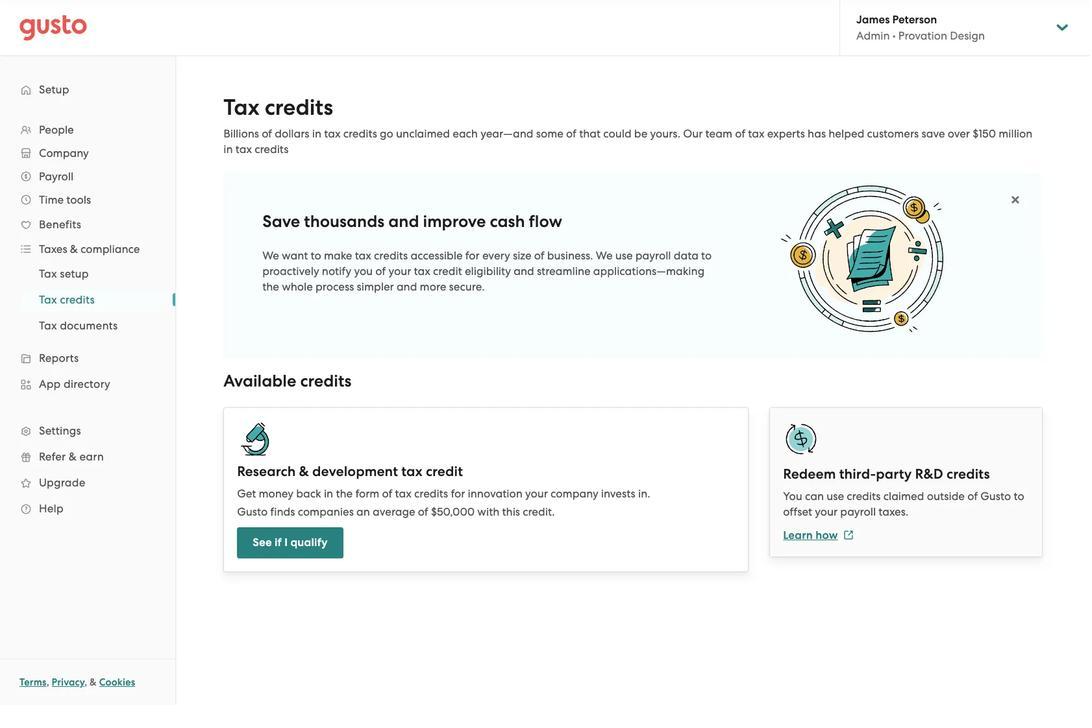 Task type: locate. For each thing, give the bounding box(es) containing it.
to
[[311, 249, 321, 262], [701, 249, 712, 262], [1014, 490, 1024, 503]]

1 vertical spatial use
[[827, 490, 844, 503]]

& right "taxes"
[[70, 243, 78, 256]]

1 vertical spatial for
[[451, 487, 465, 500]]

available credits
[[223, 371, 352, 391]]

tax
[[223, 94, 259, 121], [39, 268, 57, 280], [39, 293, 57, 306], [39, 319, 57, 332]]

1 list from the top
[[0, 118, 175, 522]]

setup
[[60, 268, 89, 280]]

in
[[312, 127, 321, 140], [223, 143, 233, 156], [324, 487, 333, 500]]

& for development
[[299, 463, 309, 480]]

& up back
[[299, 463, 309, 480]]

accessible
[[411, 249, 463, 262]]

offset
[[783, 505, 812, 518]]

use
[[615, 249, 633, 262], [827, 490, 844, 503]]

third-
[[839, 466, 876, 483]]

provation
[[899, 29, 947, 42]]

,
[[47, 677, 49, 689], [85, 677, 87, 689]]

& for compliance
[[70, 243, 78, 256]]

research
[[237, 463, 296, 480]]

people button
[[13, 118, 162, 142]]

payroll left taxes.
[[840, 505, 876, 518]]

& left 'earn'
[[69, 451, 77, 464]]

help link
[[13, 497, 162, 521]]

1 , from the left
[[47, 677, 49, 689]]

james
[[856, 13, 890, 27]]

1 horizontal spatial in
[[312, 127, 321, 140]]

2 vertical spatial and
[[397, 280, 417, 293]]

the down 'proactively'
[[262, 280, 279, 293]]

cookies
[[99, 677, 135, 689]]

company button
[[13, 142, 162, 165]]

2 vertical spatial your
[[815, 505, 838, 518]]

0 vertical spatial payroll
[[636, 249, 671, 262]]

tax inside tax setup link
[[39, 268, 57, 280]]

2 vertical spatial in
[[324, 487, 333, 500]]

credit down accessible
[[433, 265, 462, 278]]

tax credits billions of dollars in tax credits go unclaimed each year—and some of that could be yours. our team of tax experts has helped customers save over $150 million in tax credits
[[223, 94, 1033, 156]]

and up accessible
[[388, 212, 419, 232]]

credit up get money back in the form of tax credits for innovation your company invests in. gusto finds companies an average of $50,000 with this credit.
[[426, 463, 463, 480]]

0 horizontal spatial we
[[262, 249, 279, 262]]

0 vertical spatial the
[[262, 280, 279, 293]]

eligibility
[[465, 265, 511, 278]]

tax setup link
[[23, 262, 162, 286]]

upgrade link
[[13, 471, 162, 495]]

taxes & compliance
[[39, 243, 140, 256]]

2 horizontal spatial to
[[1014, 490, 1024, 503]]

0 horizontal spatial your
[[389, 265, 411, 278]]

of up average
[[382, 487, 392, 500]]

tax for tax documents
[[39, 319, 57, 332]]

go
[[380, 127, 393, 140]]

has
[[808, 127, 826, 140]]

list
[[0, 118, 175, 522], [0, 261, 175, 339]]

tax for tax setup
[[39, 268, 57, 280]]

see if i qualify
[[253, 536, 328, 550]]

cash
[[490, 212, 525, 232]]

2 , from the left
[[85, 677, 87, 689]]

secure.
[[449, 280, 485, 293]]

gusto right "outside"
[[981, 490, 1011, 503]]

design
[[950, 29, 985, 42]]

tax inside get money back in the form of tax credits for innovation your company invests in. gusto finds companies an average of $50,000 with this credit.
[[395, 487, 412, 500]]

thousands
[[304, 212, 384, 232]]

credits inside list
[[60, 293, 95, 306]]

of up simpler
[[376, 265, 386, 278]]

tax documents link
[[23, 314, 162, 338]]

learn
[[783, 529, 813, 542]]

1 vertical spatial the
[[336, 487, 353, 500]]

taxes
[[39, 243, 67, 256]]

1 horizontal spatial ,
[[85, 677, 87, 689]]

of right "outside"
[[968, 490, 978, 503]]

terms
[[19, 677, 47, 689]]

0 horizontal spatial ,
[[47, 677, 49, 689]]

dollars
[[275, 127, 309, 140]]

proactively
[[262, 265, 319, 278]]

tax inside tax credits billions of dollars in tax credits go unclaimed each year—and some of that could be yours. our team of tax experts has helped customers save over $150 million in tax credits
[[223, 94, 259, 121]]

we right business.
[[596, 249, 613, 262]]

upgrade
[[39, 477, 85, 490]]

tax up billions
[[223, 94, 259, 121]]

business.
[[547, 249, 593, 262]]

we left the want at top
[[262, 249, 279, 262]]

refer & earn link
[[13, 445, 162, 469]]

this
[[502, 505, 520, 518]]

2 horizontal spatial your
[[815, 505, 838, 518]]

credits
[[265, 94, 333, 121], [343, 127, 377, 140], [255, 143, 289, 156], [374, 249, 408, 262], [60, 293, 95, 306], [300, 371, 352, 391], [947, 466, 990, 483], [414, 487, 448, 500], [847, 490, 881, 503]]

use up applications—making
[[615, 249, 633, 262]]

gusto down get
[[237, 505, 268, 518]]

tax down tax credits
[[39, 319, 57, 332]]

make
[[324, 249, 352, 262]]

and left 'more'
[[397, 280, 417, 293]]

be
[[634, 127, 648, 140]]

directory
[[64, 378, 110, 391]]

tax down tax setup
[[39, 293, 57, 306]]

0 vertical spatial in
[[312, 127, 321, 140]]

tax inside tax credits link
[[39, 293, 57, 306]]

2 list from the top
[[0, 261, 175, 339]]

for up $50,000 at the bottom left
[[451, 487, 465, 500]]

of inside you can use credits claimed outside of gusto to offset your payroll taxes.
[[968, 490, 978, 503]]

& for earn
[[69, 451, 77, 464]]

over
[[948, 127, 970, 140]]

for inside get money back in the form of tax credits for innovation your company invests in. gusto finds companies an average of $50,000 with this credit.
[[451, 487, 465, 500]]

1 horizontal spatial we
[[596, 249, 613, 262]]

the inside get money back in the form of tax credits for innovation your company invests in. gusto finds companies an average of $50,000 with this credit.
[[336, 487, 353, 500]]

0 vertical spatial for
[[465, 249, 480, 262]]

gusto navigation element
[[0, 56, 175, 543]]

for up eligibility
[[465, 249, 480, 262]]

1 horizontal spatial the
[[336, 487, 353, 500]]

1 horizontal spatial payroll
[[840, 505, 876, 518]]

tax
[[324, 127, 341, 140], [748, 127, 765, 140], [235, 143, 252, 156], [355, 249, 371, 262], [414, 265, 430, 278], [401, 463, 423, 480], [395, 487, 412, 500]]

1 horizontal spatial your
[[525, 487, 548, 500]]

1 vertical spatial gusto
[[237, 505, 268, 518]]

terms link
[[19, 677, 47, 689]]

0 vertical spatial your
[[389, 265, 411, 278]]

& inside dropdown button
[[70, 243, 78, 256]]

your up simpler
[[389, 265, 411, 278]]

, left privacy at the left of page
[[47, 677, 49, 689]]

to inside you can use credits claimed outside of gusto to offset your payroll taxes.
[[1014, 490, 1024, 503]]

the down research & development tax credit
[[336, 487, 353, 500]]

taxes & compliance button
[[13, 238, 162, 261]]

peterson
[[893, 13, 937, 27]]

your up credit.
[[525, 487, 548, 500]]

of right the team
[[735, 127, 745, 140]]

0 vertical spatial use
[[615, 249, 633, 262]]

list containing people
[[0, 118, 175, 522]]

could
[[603, 127, 632, 140]]

tax down "taxes"
[[39, 268, 57, 280]]

app
[[39, 378, 61, 391]]

we
[[262, 249, 279, 262], [596, 249, 613, 262]]

1 horizontal spatial use
[[827, 490, 844, 503]]

0 horizontal spatial payroll
[[636, 249, 671, 262]]

gusto inside get money back in the form of tax credits for innovation your company invests in. gusto finds companies an average of $50,000 with this credit.
[[237, 505, 268, 518]]

, left cookies button
[[85, 677, 87, 689]]

i
[[285, 536, 288, 550]]

in.
[[638, 487, 650, 500]]

in right dollars
[[312, 127, 321, 140]]

1 vertical spatial your
[[525, 487, 548, 500]]

0 horizontal spatial use
[[615, 249, 633, 262]]

and down size
[[514, 265, 534, 278]]

benefits link
[[13, 213, 162, 236]]

in up 'companies'
[[324, 487, 333, 500]]

size
[[513, 249, 531, 262]]

in down billions
[[223, 143, 233, 156]]

list containing tax setup
[[0, 261, 175, 339]]

tax credits link
[[23, 288, 162, 312]]

2 horizontal spatial in
[[324, 487, 333, 500]]

use right 'can'
[[827, 490, 844, 503]]

0 vertical spatial gusto
[[981, 490, 1011, 503]]

0 horizontal spatial in
[[223, 143, 233, 156]]

of right average
[[418, 505, 428, 518]]

1 horizontal spatial gusto
[[981, 490, 1011, 503]]

payroll inside you can use credits claimed outside of gusto to offset your payroll taxes.
[[840, 505, 876, 518]]

you
[[354, 265, 373, 278]]

benefits
[[39, 218, 81, 231]]

for
[[465, 249, 480, 262], [451, 487, 465, 500]]

experts
[[767, 127, 805, 140]]

credits inside you can use credits claimed outside of gusto to offset your payroll taxes.
[[847, 490, 881, 503]]

process
[[316, 280, 354, 293]]

learn how link
[[783, 529, 854, 542]]

0 horizontal spatial the
[[262, 280, 279, 293]]

help
[[39, 503, 64, 516]]

each
[[453, 127, 478, 140]]

people
[[39, 123, 74, 136]]

get
[[237, 487, 256, 500]]

payroll up applications—making
[[636, 249, 671, 262]]

1 horizontal spatial to
[[701, 249, 712, 262]]

0 vertical spatial credit
[[433, 265, 462, 278]]

money
[[259, 487, 294, 500]]

your down 'can'
[[815, 505, 838, 518]]

the
[[262, 280, 279, 293], [336, 487, 353, 500]]

admin
[[856, 29, 890, 42]]

tax inside tax documents link
[[39, 319, 57, 332]]

0 horizontal spatial gusto
[[237, 505, 268, 518]]

1 vertical spatial payroll
[[840, 505, 876, 518]]

form
[[355, 487, 379, 500]]

credits inside get money back in the form of tax credits for innovation your company invests in. gusto finds companies an average of $50,000 with this credit.
[[414, 487, 448, 500]]



Task type: describe. For each thing, give the bounding box(es) containing it.
your inside we want to make tax credits accessible for every size of business. we use payroll data to proactively notify you of your tax credit eligibility and streamline applications—making the whole process simpler and more secure.
[[389, 265, 411, 278]]

redeem third-party r&d credits
[[783, 466, 990, 483]]

payroll
[[39, 170, 74, 183]]

how
[[816, 529, 838, 542]]

in inside get money back in the form of tax credits for innovation your company invests in. gusto finds companies an average of $50,000 with this credit.
[[324, 487, 333, 500]]

an
[[356, 505, 370, 518]]

save
[[262, 212, 300, 232]]

taxes.
[[879, 505, 909, 518]]

redeem
[[783, 466, 836, 483]]

credit inside we want to make tax credits accessible for every size of business. we use payroll data to proactively notify you of your tax credit eligibility and streamline applications—making the whole process simpler and more secure.
[[433, 265, 462, 278]]

for inside we want to make tax credits accessible for every size of business. we use payroll data to proactively notify you of your tax credit eligibility and streamline applications—making the whole process simpler and more secure.
[[465, 249, 480, 262]]

you
[[783, 490, 802, 503]]

tax credits
[[39, 293, 95, 306]]

your inside you can use credits claimed outside of gusto to offset your payroll taxes.
[[815, 505, 838, 518]]

streamline
[[537, 265, 591, 278]]

settings
[[39, 425, 81, 438]]

cookies button
[[99, 675, 135, 691]]

yours.
[[650, 127, 680, 140]]

your inside get money back in the form of tax credits for innovation your company invests in. gusto finds companies an average of $50,000 with this credit.
[[525, 487, 548, 500]]

1 vertical spatial in
[[223, 143, 233, 156]]

get money back in the form of tax credits for innovation your company invests in. gusto finds companies an average of $50,000 with this credit.
[[237, 487, 650, 518]]

our
[[683, 127, 703, 140]]

1 vertical spatial and
[[514, 265, 534, 278]]

average
[[373, 505, 415, 518]]

data
[[674, 249, 699, 262]]

applications—making
[[593, 265, 705, 278]]

use inside you can use credits claimed outside of gusto to offset your payroll taxes.
[[827, 490, 844, 503]]

2 we from the left
[[596, 249, 613, 262]]

simpler
[[357, 280, 394, 293]]

use inside we want to make tax credits accessible for every size of business. we use payroll data to proactively notify you of your tax credit eligibility and streamline applications—making the whole process simpler and more secure.
[[615, 249, 633, 262]]

year—and
[[481, 127, 533, 140]]

available
[[223, 371, 296, 391]]

company
[[39, 147, 89, 160]]

tax for tax credits
[[39, 293, 57, 306]]

0 horizontal spatial to
[[311, 249, 321, 262]]

of left that
[[566, 127, 577, 140]]

credits inside we want to make tax credits accessible for every size of business. we use payroll data to proactively notify you of your tax credit eligibility and streamline applications—making the whole process simpler and more secure.
[[374, 249, 408, 262]]

terms , privacy , & cookies
[[19, 677, 135, 689]]

payroll button
[[13, 165, 162, 188]]

credit.
[[523, 505, 555, 518]]

party
[[876, 466, 912, 483]]

helped
[[829, 127, 864, 140]]

flow
[[529, 212, 562, 232]]

can
[[805, 490, 824, 503]]

tools
[[66, 193, 91, 206]]

qualify
[[291, 536, 328, 550]]

the inside we want to make tax credits accessible for every size of business. we use payroll data to proactively notify you of your tax credit eligibility and streamline applications—making the whole process simpler and more secure.
[[262, 280, 279, 293]]

payroll inside we want to make tax credits accessible for every size of business. we use payroll data to proactively notify you of your tax credit eligibility and streamline applications—making the whole process simpler and more secure.
[[636, 249, 671, 262]]

refer & earn
[[39, 451, 104, 464]]

companies
[[298, 505, 354, 518]]

setup
[[39, 83, 69, 96]]

unclaimed
[[396, 127, 450, 140]]

& left cookies button
[[90, 677, 97, 689]]

see if i qualify link
[[237, 528, 343, 559]]

save thousands and improve cash flow
[[262, 212, 562, 232]]

whole
[[282, 280, 313, 293]]

reports
[[39, 352, 79, 365]]

learn how
[[783, 529, 838, 542]]

of left dollars
[[262, 127, 272, 140]]

if
[[275, 536, 282, 550]]

home image
[[19, 15, 87, 41]]

setup link
[[13, 78, 162, 101]]

privacy link
[[52, 677, 85, 689]]

tax for tax credits billions of dollars in tax credits go unclaimed each year—and some of that could be yours. our team of tax experts has helped customers save over $150 million in tax credits
[[223, 94, 259, 121]]

$150
[[973, 127, 996, 140]]

invests
[[601, 487, 636, 500]]

1 we from the left
[[262, 249, 279, 262]]

settings link
[[13, 419, 162, 443]]

0 vertical spatial and
[[388, 212, 419, 232]]

time tools button
[[13, 188, 162, 212]]

earn
[[79, 451, 104, 464]]

of right size
[[534, 249, 544, 262]]

outside
[[927, 490, 965, 503]]

tax documents
[[39, 319, 118, 332]]

notify
[[322, 265, 351, 278]]

save
[[922, 127, 945, 140]]

with
[[477, 505, 499, 518]]

improve
[[423, 212, 486, 232]]

finds
[[270, 505, 295, 518]]

1 vertical spatial credit
[[426, 463, 463, 480]]

every
[[482, 249, 510, 262]]

company
[[551, 487, 598, 500]]

gusto inside you can use credits claimed outside of gusto to offset your payroll taxes.
[[981, 490, 1011, 503]]

innovation
[[468, 487, 523, 500]]

you can use credits claimed outside of gusto to offset your payroll taxes.
[[783, 490, 1024, 518]]

team
[[706, 127, 732, 140]]

compliance
[[81, 243, 140, 256]]

want
[[282, 249, 308, 262]]

we want to make tax credits accessible for every size of business. we use payroll data to proactively notify you of your tax credit eligibility and streamline applications—making the whole process simpler and more secure.
[[262, 249, 712, 293]]

time
[[39, 193, 64, 206]]

app directory link
[[13, 373, 162, 396]]



Task type: vqa. For each thing, say whether or not it's contained in the screenshot.
documents
yes



